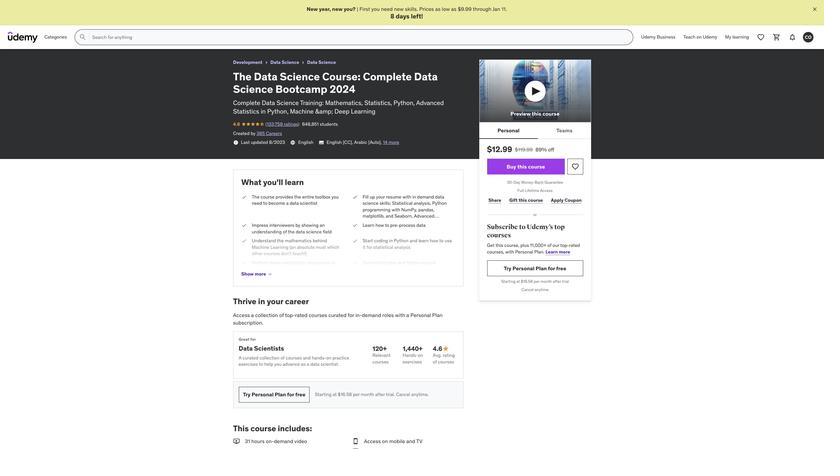 Task type: describe. For each thing, give the bounding box(es) containing it.
start
[[363, 238, 373, 244]]

the inside impress interviewers by showing an understanding of the data science field
[[288, 229, 295, 235]]

roles
[[383, 312, 394, 319]]

learn more link
[[546, 249, 571, 255]]

0 vertical spatial 4.6
[[233, 121, 240, 127]]

machine inside fill up your resume with in demand data science skills: statistical analysis, python programming with numpy, pandas, matplotlib, and seaborn, advanced statistical analysis, tableau, machine learning with stats models and scikit-learn, deep learning with tensorflow
[[421, 220, 438, 226]]

2 vertical spatial plan
[[275, 391, 286, 398]]

at for starting at $16.58 per month after trial cancel anytime
[[517, 279, 520, 284]]

1 vertical spatial python,
[[267, 107, 289, 115]]

xsmall image right development link at the left top of page
[[264, 60, 269, 65]]

1 horizontal spatial try personal plan for free link
[[487, 261, 584, 276]]

,
[[381, 139, 382, 145]]

you for new year, new you? | first you need new skills. prices as low as $9.99 through jan 11. 8 days left!
[[372, 6, 380, 12]]

4.6 inside thrive in your career element
[[433, 345, 443, 353]]

0 vertical spatial complete
[[363, 70, 412, 83]]

xsmall image inside show more 'button'
[[268, 271, 273, 277]]

(133,759 ratings)
[[266, 121, 300, 127]]

must
[[316, 244, 326, 250]]

stats
[[392, 226, 402, 232]]

try personal plan for free for rightmost try personal plan for free link
[[504, 265, 567, 272]]

by inside impress interviewers by showing an understanding of the data science field
[[296, 222, 301, 228]]

and up the tensorflow
[[420, 226, 427, 232]]

scikit-
[[428, 226, 441, 232]]

advanced inside fill up your resume with in demand data science skills: statistical analysis, python programming with numpy, pandas, matplotlib, and seaborn, advanced statistical analysis, tableau, machine learning with stats models and scikit-learn, deep learning with tensorflow
[[414, 213, 435, 219]]

need for the course provides the entire toolbox you need to become a data scientist
[[252, 200, 262, 206]]

tv
[[417, 438, 423, 444]]

small image inside thrive in your career element
[[443, 345, 449, 352]]

show
[[242, 271, 254, 277]]

with down stats
[[393, 232, 402, 238]]

89%
[[536, 146, 547, 153]]

english for english [cc], arabic [auto] , 14 more
[[327, 139, 342, 145]]

which
[[327, 244, 339, 250]]

courses inside access a collection of top-rated courses curated for in-demand roles with a personal plan subscription.
[[309, 312, 328, 319]]

(an
[[290, 244, 296, 250]]

try for try personal plan for free link inside thrive in your career element
[[243, 391, 251, 398]]

help
[[264, 361, 273, 367]]

curated inside access a collection of top-rated courses curated for in-demand roles with a personal plan subscription.
[[329, 312, 347, 319]]

teach on udemy link
[[680, 29, 722, 45]]

wishlist image
[[572, 163, 580, 171]]

hands-
[[312, 355, 327, 361]]

buy this course button
[[487, 159, 565, 175]]

need for new year, new you? | first you need new skills. prices as low as $9.99 through jan 11. 8 days left!
[[381, 6, 393, 12]]

of inside get this course, plus 11,000+ of our top-rated courses, with personal plan.
[[548, 242, 552, 248]]

anytime
[[535, 287, 549, 292]]

carry out cluster and factor analysis
[[363, 260, 436, 266]]

through
[[473, 6, 492, 12]]

share
[[489, 197, 502, 203]]

personal inside get this course, plus 11,000+ of our top-rated courses, with personal plan.
[[516, 249, 534, 255]]

on left mobile
[[382, 438, 388, 444]]

science up course:
[[319, 59, 336, 65]]

top- inside get this course, plus 11,000+ of our top-rated courses, with personal plan.
[[561, 242, 570, 248]]

subscribe
[[487, 223, 518, 231]]

updated
[[251, 139, 268, 145]]

learn,
[[441, 226, 453, 232]]

statistical
[[392, 200, 413, 206]]

this for gift
[[519, 197, 527, 203]]

science down 'bootcamp'
[[277, 99, 299, 107]]

programming
[[363, 207, 391, 213]]

1,440+
[[403, 345, 423, 353]]

month for trial
[[541, 279, 552, 284]]

advanced inside the data science course: complete data science bootcamp 2024 complete data science training: mathematics, statistics, python, advanced statistics in python, machine &amp; deep learning
[[417, 99, 444, 107]]

left!
[[411, 12, 423, 20]]

xsmall image for learn how to pre-process data
[[352, 222, 358, 229]]

resume
[[386, 194, 402, 200]]

[cc], arabic
[[343, 139, 368, 145]]

plan.
[[535, 249, 545, 255]]

learning inside understand the mathematics behind machine learning (an absolute must which other courses don't teach!)
[[271, 244, 289, 250]]

provides
[[276, 194, 293, 200]]

full
[[518, 188, 524, 193]]

in inside the data science course: complete data science bootcamp 2024 complete data science training: mathematics, statistics, python, advanced statistics in python, machine &amp; deep learning
[[261, 107, 266, 115]]

xsmall image for fill up your resume with in demand data science skills: statistical analysis, python programming with numpy, pandas, matplotlib, and seaborn, advanced statistical analysis, tableau, machine learning with stats models and scikit-learn, deep learning with tensorflow
[[352, 194, 358, 200]]

carry
[[363, 260, 374, 266]]

created
[[233, 130, 250, 136]]

pandas,
[[419, 207, 435, 213]]

lifetime
[[525, 188, 540, 193]]

demand inside fill up your resume with in demand data science skills: statistical analysis, python programming with numpy, pandas, matplotlib, and seaborn, advanced statistical analysis, tableau, machine learning with stats models and scikit-learn, deep learning with tensorflow
[[418, 194, 434, 200]]

personal button
[[480, 123, 539, 138]]

advance
[[283, 361, 300, 367]]

14
[[383, 139, 388, 145]]

seaborn,
[[395, 213, 413, 219]]

tab list containing personal
[[480, 123, 592, 139]]

of inside access a collection of top-rated courses curated for in-demand roles with a personal plan subscription.
[[280, 312, 284, 319]]

1 new from the left
[[332, 6, 343, 12]]

8
[[391, 12, 395, 20]]

of inside impress interviewers by showing an understanding of the data science field
[[283, 229, 287, 235]]

your for in
[[267, 296, 284, 306]]

don't
[[281, 251, 292, 257]]

python inside start coding in python and learn how to use it for statistical analysis
[[394, 238, 409, 244]]

to left pre- at the left
[[385, 222, 390, 228]]

data inside impress interviewers by showing an understanding of the data science field
[[296, 229, 305, 235]]

my
[[726, 34, 732, 40]]

low
[[442, 6, 450, 12]]

month for trial.
[[361, 392, 374, 398]]

become
[[269, 200, 285, 206]]

1,440+ hands-on exercises
[[403, 345, 423, 365]]

teach
[[684, 34, 696, 40]]

trial.
[[386, 392, 395, 398]]

data up the tensorflow
[[417, 222, 426, 228]]

teach on udemy
[[684, 34, 718, 40]]

xsmall image for the course provides the entire toolbox you need to become a data scientist
[[242, 194, 247, 200]]

use
[[445, 238, 452, 244]]

as inside great for data scientists a curated collection of courses and hands-on practice exercises to help you advance as a data scientist.
[[301, 361, 306, 367]]

courses inside avg. rating of courses
[[438, 359, 455, 365]]

created by 365 careers
[[233, 130, 282, 136]]

2 vertical spatial demand
[[274, 438, 293, 444]]

courses,
[[487, 249, 505, 255]]

on right teach
[[697, 34, 702, 40]]

personal up starting at $16.58 per month after trial cancel anytime
[[513, 265, 535, 272]]

0 horizontal spatial complete
[[233, 99, 261, 107]]

xsmall image up 'bootcamp'
[[301, 60, 306, 65]]

collection inside access a collection of top-rated courses curated for in-demand roles with a personal plan subscription.
[[255, 312, 278, 319]]

2 horizontal spatial plan
[[536, 265, 547, 272]]

thrive in your career element
[[233, 296, 464, 408]]

perform linear and logistic regressions in python
[[252, 260, 336, 272]]

0 vertical spatial learning
[[733, 34, 750, 40]]

data inside fill up your resume with in demand data science skills: statistical analysis, python programming with numpy, pandas, matplotlib, and seaborn, advanced statistical analysis, tableau, machine learning with stats models and scikit-learn, deep learning with tensorflow
[[435, 194, 445, 200]]

trial
[[563, 279, 569, 284]]

this
[[233, 423, 249, 434]]

and inside perform linear and logistic regressions in python
[[282, 260, 290, 266]]

of inside great for data scientists a curated collection of courses and hands-on practice exercises to help you advance as a data scientist.
[[281, 355, 285, 361]]

2 horizontal spatial as
[[452, 6, 457, 12]]

rating
[[443, 352, 455, 358]]

xsmall image for impress interviewers by showing an understanding of the data science field
[[242, 222, 247, 229]]

1 horizontal spatial more
[[389, 139, 400, 145]]

science up 'statistics'
[[233, 82, 273, 96]]

courses inside 120+ relevant courses
[[373, 359, 389, 365]]

learn how to pre-process data
[[363, 222, 426, 228]]

start coding in python and learn how to use it for statistical analysis
[[363, 238, 452, 250]]

for inside great for data scientists a curated collection of courses and hands-on practice exercises to help you advance as a data scientist.
[[251, 337, 256, 342]]

teams
[[557, 127, 573, 134]]

field
[[323, 229, 332, 235]]

avg.
[[433, 352, 442, 358]]

python inside perform linear and logistic regressions in python
[[252, 266, 267, 272]]

close image
[[812, 6, 819, 13]]

1 udemy from the left
[[642, 34, 656, 40]]

bootcamp
[[276, 82, 328, 96]]

after for trial
[[553, 279, 562, 284]]

mathematics,
[[325, 99, 363, 107]]

up
[[370, 194, 375, 200]]

more for learn more
[[559, 249, 571, 255]]

preview
[[511, 110, 531, 117]]

learn for learn how to pre-process data
[[363, 222, 375, 228]]

xsmall image for understand the mathematics behind machine learning (an absolute must which other courses don't teach!)
[[242, 238, 247, 244]]

data inside great for data scientists a curated collection of courses and hands-on practice exercises to help you advance as a data scientist.
[[311, 361, 320, 367]]

impress interviewers by showing an understanding of the data science field
[[252, 222, 332, 235]]

fill up your resume with in demand data science skills: statistical analysis, python programming with numpy, pandas, matplotlib, and seaborn, advanced statistical analysis, tableau, machine learning with stats models and scikit-learn, deep learning with tensorflow
[[363, 194, 453, 238]]

1 horizontal spatial as
[[436, 6, 441, 12]]

science up training:
[[280, 70, 320, 83]]

8/2023
[[269, 139, 285, 145]]

data science for second data science link from the right
[[271, 59, 299, 65]]

udemy business link
[[638, 29, 680, 45]]

jan
[[493, 6, 501, 12]]

648,851 students
[[302, 121, 338, 127]]

regressions
[[307, 260, 331, 266]]

cancel for anytime
[[522, 287, 534, 292]]

personal inside access a collection of top-rated courses curated for in-demand roles with a personal plan subscription.
[[411, 312, 431, 319]]

$12.99
[[487, 144, 513, 155]]

$12.99 $119.99 89% off
[[487, 144, 555, 155]]

for down learn more link
[[548, 265, 556, 272]]

31 hours on-demand video
[[245, 438, 307, 444]]

impress
[[252, 222, 268, 228]]

understand the mathematics behind machine learning (an absolute must which other courses don't teach!)
[[252, 238, 339, 257]]

0 vertical spatial how
[[376, 222, 384, 228]]

it
[[363, 244, 366, 250]]

xsmall image for carry out cluster and factor analysis
[[352, 260, 358, 266]]

toolbox
[[315, 194, 331, 200]]

course language image
[[291, 140, 296, 145]]

with left stats
[[382, 226, 391, 232]]

access for access on mobile and tv
[[364, 438, 381, 444]]

data inside great for data scientists a curated collection of courses and hands-on practice exercises to help you advance as a data scientist.
[[239, 344, 253, 352]]

fill
[[363, 194, 369, 200]]

subscription.
[[233, 319, 264, 326]]

and up learn how to pre-process data
[[386, 213, 394, 219]]

submit search image
[[79, 33, 87, 41]]

2 data science link from the left
[[307, 58, 336, 67]]

in inside start coding in python and learn how to use it for statistical analysis
[[389, 238, 393, 244]]

notifications image
[[789, 33, 797, 41]]

xsmall image for perform linear and logistic regressions in python
[[242, 260, 247, 266]]

120+
[[373, 345, 387, 353]]

on inside 1,440+ hands-on exercises
[[418, 352, 423, 358]]

with inside get this course, plus 11,000+ of our top-rated courses, with personal plan.
[[506, 249, 515, 255]]

this for preview
[[532, 110, 542, 117]]

statistical inside fill up your resume with in demand data science skills: statistical analysis, python programming with numpy, pandas, matplotlib, and seaborn, advanced statistical analysis, tableau, machine learning with stats models and scikit-learn, deep learning with tensorflow
[[363, 220, 383, 226]]

a up the subscription.
[[251, 312, 254, 319]]

coupon
[[565, 197, 582, 203]]

1 vertical spatial analysis
[[420, 260, 436, 266]]

python inside fill up your resume with in demand data science skills: statistical analysis, python programming with numpy, pandas, matplotlib, and seaborn, advanced statistical analysis, tableau, machine learning with stats models and scikit-learn, deep learning with tensorflow
[[433, 200, 447, 206]]

demand inside access a collection of top-rated courses curated for in-demand roles with a personal plan subscription.
[[362, 312, 381, 319]]

access inside 30-day money-back guarantee full lifetime access
[[541, 188, 553, 193]]

0 vertical spatial analysis,
[[414, 200, 432, 206]]

plan inside access a collection of top-rated courses curated for in-demand roles with a personal plan subscription.
[[433, 312, 443, 319]]

english for english
[[298, 139, 314, 145]]

wishlist image
[[758, 33, 766, 41]]

practice
[[333, 355, 350, 361]]

deep inside the data science course: complete data science bootcamp 2024 complete data science training: mathematics, statistics, python, advanced statistics in python, machine &amp; deep learning
[[335, 107, 350, 115]]

exercises inside 1,440+ hands-on exercises
[[403, 359, 422, 365]]

the inside understand the mathematics behind machine learning (an absolute must which other courses don't teach!)
[[277, 238, 284, 244]]

courses inside understand the mathematics behind machine learning (an absolute must which other courses don't teach!)
[[264, 251, 280, 257]]

for down advance
[[287, 391, 294, 398]]

$16.58 for starting at $16.58 per month after trial. cancel anytime.
[[338, 392, 352, 398]]

0 horizontal spatial learn
[[285, 177, 304, 187]]

and left 'tv' in the bottom of the page
[[407, 438, 416, 444]]

ratings)
[[284, 121, 300, 127]]

show more
[[242, 271, 266, 277]]

starting for starting at $16.58 per month after trial cancel anytime
[[502, 279, 516, 284]]

and inside great for data scientists a curated collection of courses and hands-on practice exercises to help you advance as a data scientist.
[[303, 355, 311, 361]]

apply
[[551, 197, 564, 203]]

you for the course provides the entire toolbox you need to become a data scientist
[[332, 194, 339, 200]]

to inside great for data scientists a curated collection of courses and hands-on practice exercises to help you advance as a data scientist.
[[259, 361, 263, 367]]

with down statistical
[[392, 207, 401, 213]]

in right thrive
[[258, 296, 265, 306]]

hours
[[252, 438, 265, 444]]

matplotlib,
[[363, 213, 385, 219]]

personal down help
[[252, 391, 274, 398]]



Task type: locate. For each thing, give the bounding box(es) containing it.
scientist.
[[321, 361, 339, 367]]

1 horizontal spatial data science
[[307, 59, 336, 65]]

0 vertical spatial python,
[[394, 99, 415, 107]]

the for data
[[233, 70, 252, 83]]

exercises down hands-
[[403, 359, 422, 365]]

course down lifetime
[[528, 197, 543, 203]]

course
[[543, 110, 560, 117], [529, 163, 546, 170], [261, 194, 275, 200], [528, 197, 543, 203], [251, 423, 276, 434]]

month inside thrive in your career element
[[361, 392, 374, 398]]

0 vertical spatial the
[[295, 194, 301, 200]]

learn
[[363, 222, 375, 228], [546, 249, 558, 255]]

1 vertical spatial try
[[243, 391, 251, 398]]

free for rightmost try personal plan for free link
[[557, 265, 567, 272]]

data science up course:
[[307, 59, 336, 65]]

month inside starting at $16.58 per month after trial cancel anytime
[[541, 279, 552, 284]]

for right great
[[251, 337, 256, 342]]

learning inside fill up your resume with in demand data science skills: statistical analysis, python programming with numpy, pandas, matplotlib, and seaborn, advanced statistical analysis, tableau, machine learning with stats models and scikit-learn, deep learning with tensorflow
[[375, 232, 392, 238]]

rated inside get this course, plus 11,000+ of our top-rated courses, with personal plan.
[[570, 242, 580, 248]]

1 horizontal spatial python,
[[394, 99, 415, 107]]

1 vertical spatial rated
[[295, 312, 308, 319]]

for right it on the left bottom
[[367, 244, 373, 250]]

in inside fill up your resume with in demand data science skills: statistical analysis, python programming with numpy, pandas, matplotlib, and seaborn, advanced statistical analysis, tableau, machine learning with stats models and scikit-learn, deep learning with tensorflow
[[413, 194, 416, 200]]

with up statistical
[[403, 194, 412, 200]]

and inside start coding in python and learn how to use it for statistical analysis
[[410, 238, 418, 244]]

1 vertical spatial science
[[306, 229, 322, 235]]

0 vertical spatial science
[[363, 200, 379, 206]]

1 vertical spatial month
[[361, 392, 374, 398]]

demand down this course includes:
[[274, 438, 293, 444]]

1 vertical spatial collection
[[260, 355, 280, 361]]

xsmall image right field
[[352, 222, 358, 229]]

0 horizontal spatial top-
[[285, 312, 295, 319]]

2 vertical spatial the
[[277, 238, 284, 244]]

this
[[532, 110, 542, 117], [518, 163, 527, 170], [519, 197, 527, 203], [496, 242, 504, 248]]

as left low
[[436, 6, 441, 12]]

2 new from the left
[[394, 6, 404, 12]]

teams button
[[539, 123, 592, 138]]

free inside thrive in your career element
[[296, 391, 306, 398]]

per inside starting at $16.58 per month after trial cancel anytime
[[534, 279, 540, 284]]

english right the closed captions icon
[[327, 139, 342, 145]]

this inside get this course, plus 11,000+ of our top-rated courses, with personal plan.
[[496, 242, 504, 248]]

numpy,
[[402, 207, 418, 213]]

more down our
[[559, 249, 571, 255]]

this inside 'button'
[[518, 163, 527, 170]]

2 udemy from the left
[[703, 34, 718, 40]]

2 horizontal spatial more
[[559, 249, 571, 255]]

0 horizontal spatial by
[[251, 130, 256, 136]]

deep up it on the left bottom
[[363, 232, 374, 238]]

0 vertical spatial machine
[[290, 107, 314, 115]]

1 horizontal spatial by
[[296, 222, 301, 228]]

our
[[553, 242, 560, 248]]

0 horizontal spatial new
[[332, 6, 343, 12]]

free for try personal plan for free link inside thrive in your career element
[[296, 391, 306, 398]]

try personal plan for free link up starting at $16.58 per month after trial cancel anytime
[[487, 261, 584, 276]]

1 english from the left
[[298, 139, 314, 145]]

udemy
[[642, 34, 656, 40], [703, 34, 718, 40]]

collection inside great for data scientists a curated collection of courses and hands-on practice exercises to help you advance as a data scientist.
[[260, 355, 280, 361]]

1 vertical spatial machine
[[421, 220, 438, 226]]

0 vertical spatial learn
[[363, 222, 375, 228]]

science down showing
[[306, 229, 322, 235]]

xsmall image left impress
[[242, 222, 247, 229]]

1 horizontal spatial cancel
[[522, 287, 534, 292]]

0 horizontal spatial exercises
[[239, 361, 258, 367]]

the down development link at the left top of page
[[233, 70, 252, 83]]

$9.99
[[458, 6, 472, 12]]

shopping cart with 0 items image
[[773, 33, 781, 41]]

starting at $16.58 per month after trial. cancel anytime.
[[315, 392, 429, 398]]

4.6
[[233, 121, 240, 127], [433, 345, 443, 353]]

1 vertical spatial curated
[[243, 355, 259, 361]]

1 horizontal spatial starting
[[502, 279, 516, 284]]

cluster
[[383, 260, 397, 266]]

an
[[320, 222, 325, 228]]

science up 'bootcamp'
[[282, 59, 299, 65]]

data science link up course:
[[307, 58, 336, 67]]

courses up advance
[[286, 355, 302, 361]]

you right help
[[274, 361, 282, 367]]

interviewers
[[270, 222, 295, 228]]

for inside access a collection of top-rated courses curated for in-demand roles with a personal plan subscription.
[[348, 312, 355, 319]]

python, right statistics,
[[394, 99, 415, 107]]

starting for starting at $16.58 per month after trial. cancel anytime.
[[315, 392, 332, 398]]

learning
[[351, 107, 376, 115], [363, 226, 381, 232], [271, 244, 289, 250]]

1 vertical spatial how
[[430, 238, 439, 244]]

access inside access a collection of top-rated courses curated for in-demand roles with a personal plan subscription.
[[233, 312, 250, 319]]

you inside great for data scientists a curated collection of courses and hands-on practice exercises to help you advance as a data scientist.
[[274, 361, 282, 367]]

0 horizontal spatial month
[[361, 392, 374, 398]]

[auto]
[[369, 139, 381, 145]]

0 horizontal spatial as
[[301, 361, 306, 367]]

more down perform
[[255, 271, 266, 277]]

xsmall image
[[264, 60, 269, 65], [233, 140, 239, 145], [242, 222, 247, 229], [352, 222, 358, 229], [352, 238, 358, 244], [242, 260, 247, 266], [352, 260, 358, 266]]

includes:
[[278, 423, 312, 434]]

0 vertical spatial at
[[517, 279, 520, 284]]

0 horizontal spatial you
[[274, 361, 282, 367]]

statistical down coding
[[374, 244, 394, 250]]

access on mobile and tv
[[364, 438, 423, 444]]

per for trial
[[534, 279, 540, 284]]

data science up 'bootcamp'
[[271, 59, 299, 65]]

try personal plan for free inside thrive in your career element
[[243, 391, 306, 398]]

data down provides
[[290, 200, 299, 206]]

analysis, up stats
[[384, 220, 401, 226]]

a down provides
[[286, 200, 289, 206]]

xsmall image down what
[[242, 194, 247, 200]]

machine inside understand the mathematics behind machine learning (an absolute must which other courses don't teach!)
[[252, 244, 270, 250]]

in-
[[356, 312, 362, 319]]

1 vertical spatial you
[[332, 194, 339, 200]]

free
[[557, 265, 567, 272], [296, 391, 306, 398]]

of down interviewers
[[283, 229, 287, 235]]

closed captions image
[[319, 140, 324, 145]]

access for access a collection of top-rated courses curated for in-demand roles with a personal plan subscription.
[[233, 312, 250, 319]]

top- down career
[[285, 312, 295, 319]]

personal down the plus
[[516, 249, 534, 255]]

1 vertical spatial try personal plan for free
[[243, 391, 306, 398]]

course,
[[505, 242, 520, 248]]

showing
[[302, 222, 319, 228]]

as right low
[[452, 6, 457, 12]]

analysis, up pandas,
[[414, 200, 432, 206]]

0 horizontal spatial your
[[267, 296, 284, 306]]

a right roles
[[407, 312, 410, 319]]

0 horizontal spatial rated
[[295, 312, 308, 319]]

need inside new year, new you? | first you need new skills. prices as low as $9.99 through jan 11. 8 days left!
[[381, 6, 393, 12]]

1 horizontal spatial learning
[[733, 34, 750, 40]]

my learning link
[[722, 29, 754, 45]]

courses down rating
[[438, 359, 455, 365]]

curated left in-
[[329, 312, 347, 319]]

python,
[[394, 99, 415, 107], [267, 107, 289, 115]]

1 horizontal spatial try
[[504, 265, 512, 272]]

course inside "link"
[[528, 197, 543, 203]]

python, up (133,759
[[267, 107, 289, 115]]

1 horizontal spatial learn
[[419, 238, 429, 244]]

1 vertical spatial free
[[296, 391, 306, 398]]

and down models
[[410, 238, 418, 244]]

1 horizontal spatial deep
[[363, 232, 374, 238]]

understand
[[252, 238, 276, 244]]

0 vertical spatial try
[[504, 265, 512, 272]]

you right first on the top of page
[[372, 6, 380, 12]]

1 horizontal spatial machine
[[290, 107, 314, 115]]

1 vertical spatial learn
[[546, 249, 558, 255]]

skills:
[[380, 200, 391, 206]]

cancel inside thrive in your career element
[[396, 392, 411, 398]]

of down avg.
[[433, 359, 437, 365]]

how down scikit-
[[430, 238, 439, 244]]

to left udemy's
[[520, 223, 526, 231]]

first
[[360, 6, 370, 12]]

analysis inside start coding in python and learn how to use it for statistical analysis
[[395, 244, 411, 250]]

this right "buy"
[[518, 163, 527, 170]]

categories
[[44, 34, 67, 40]]

linear
[[270, 260, 281, 266]]

cancel for anytime.
[[396, 392, 411, 398]]

learn for learn more
[[546, 249, 558, 255]]

mathematics
[[285, 238, 312, 244]]

1 vertical spatial python
[[394, 238, 409, 244]]

on inside great for data scientists a curated collection of courses and hands-on practice exercises to help you advance as a data scientist.
[[327, 355, 332, 361]]

$16.58 inside thrive in your career element
[[338, 392, 352, 398]]

starting down courses,
[[502, 279, 516, 284]]

1 horizontal spatial complete
[[363, 70, 412, 83]]

of inside avg. rating of courses
[[433, 359, 437, 365]]

xsmall image
[[301, 60, 306, 65], [242, 194, 247, 200], [352, 194, 358, 200], [242, 238, 247, 244], [268, 271, 273, 277]]

avg. rating of courses
[[433, 352, 455, 365]]

try for rightmost try personal plan for free link
[[504, 265, 512, 272]]

1 data science from the left
[[271, 59, 299, 65]]

this inside "link"
[[519, 197, 527, 203]]

access left mobile
[[364, 438, 381, 444]]

at for starting at $16.58 per month after trial. cancel anytime.
[[333, 392, 337, 398]]

in
[[261, 107, 266, 115], [413, 194, 416, 200], [389, 238, 393, 244], [332, 260, 336, 266], [258, 296, 265, 306]]

1 vertical spatial per
[[353, 392, 360, 398]]

the inside the data science course: complete data science bootcamp 2024 complete data science training: mathematics, statistics, python, advanced statistics in python, machine &amp; deep learning
[[233, 70, 252, 83]]

entire
[[302, 194, 314, 200]]

exercises inside great for data scientists a curated collection of courses and hands-on practice exercises to help you advance as a data scientist.
[[239, 361, 258, 367]]

2 english from the left
[[327, 139, 342, 145]]

data scientists link
[[239, 344, 284, 352]]

machine inside the data science course: complete data science bootcamp 2024 complete data science training: mathematics, statistics, python, advanced statistics in python, machine &amp; deep learning
[[290, 107, 314, 115]]

courses inside subscribe to udemy's top courses
[[487, 231, 511, 240]]

xsmall image left fill
[[352, 194, 358, 200]]

science inside impress interviewers by showing an understanding of the data science field
[[306, 229, 322, 235]]

learn down scikit-
[[419, 238, 429, 244]]

deep inside fill up your resume with in demand data science skills: statistical analysis, python programming with numpy, pandas, matplotlib, and seaborn, advanced statistical analysis, tableau, machine learning with stats models and scikit-learn, deep learning with tensorflow
[[363, 232, 374, 238]]

understanding
[[252, 229, 282, 235]]

data
[[271, 59, 281, 65], [307, 59, 318, 65], [254, 70, 278, 83], [414, 70, 438, 83], [262, 99, 275, 107], [239, 344, 253, 352]]

11,000+
[[531, 242, 547, 248]]

data up scikit-
[[435, 194, 445, 200]]

a inside great for data scientists a curated collection of courses and hands-on practice exercises to help you advance as a data scientist.
[[307, 361, 309, 367]]

business
[[657, 34, 676, 40]]

0 horizontal spatial starting
[[315, 392, 332, 398]]

you inside new year, new you? | first you need new skills. prices as low as $9.99 through jan 11. 8 days left!
[[372, 6, 380, 12]]

2 vertical spatial you
[[274, 361, 282, 367]]

a inside the course provides the entire toolbox you need to become a data scientist
[[286, 200, 289, 206]]

after inside thrive in your career element
[[376, 392, 385, 398]]

14 more button
[[383, 139, 400, 146]]

data science
[[271, 59, 299, 65], [307, 59, 336, 65]]

deep down mathematics,
[[335, 107, 350, 115]]

2 vertical spatial access
[[364, 438, 381, 444]]

0 vertical spatial deep
[[335, 107, 350, 115]]

personal inside button
[[498, 127, 520, 134]]

the data science course: complete data science bootcamp 2024 complete data science training: mathematics, statistics, python, advanced statistics in python, machine &amp; deep learning
[[233, 70, 444, 115]]

1 vertical spatial cancel
[[396, 392, 411, 398]]

the
[[233, 70, 252, 83], [252, 194, 260, 200]]

after inside starting at $16.58 per month after trial cancel anytime
[[553, 279, 562, 284]]

the inside the course provides the entire toolbox you need to become a data scientist
[[295, 194, 301, 200]]

try personal plan for free link inside thrive in your career element
[[239, 387, 310, 403]]

xsmall image down linear
[[268, 271, 273, 277]]

for left in-
[[348, 312, 355, 319]]

course up teams
[[543, 110, 560, 117]]

tab list
[[480, 123, 592, 139]]

and
[[386, 213, 394, 219], [420, 226, 427, 232], [410, 238, 418, 244], [282, 260, 290, 266], [398, 260, 406, 266], [303, 355, 311, 361], [407, 438, 416, 444]]

data inside the course provides the entire toolbox you need to become a data scientist
[[290, 200, 299, 206]]

course inside 'button'
[[529, 163, 546, 170]]

0 horizontal spatial need
[[252, 200, 262, 206]]

1 horizontal spatial udemy
[[703, 34, 718, 40]]

tensorflow
[[403, 232, 426, 238]]

0 horizontal spatial data science link
[[271, 58, 299, 67]]

to left use in the bottom of the page
[[440, 238, 444, 244]]

a
[[239, 355, 242, 361]]

free down advance
[[296, 391, 306, 398]]

1 horizontal spatial learn
[[546, 249, 558, 255]]

money-
[[522, 180, 535, 185]]

1 vertical spatial analysis,
[[384, 220, 401, 226]]

course for preview this course
[[543, 110, 560, 117]]

1 data science link from the left
[[271, 58, 299, 67]]

starting inside starting at $16.58 per month after trial cancel anytime
[[502, 279, 516, 284]]

in up (133,759
[[261, 107, 266, 115]]

0 horizontal spatial plan
[[275, 391, 286, 398]]

$119.99
[[515, 146, 533, 153]]

1 vertical spatial access
[[233, 312, 250, 319]]

your for up
[[376, 194, 385, 200]]

courses down subscribe
[[487, 231, 511, 240]]

science inside fill up your resume with in demand data science skills: statistical analysis, python programming with numpy, pandas, matplotlib, and seaborn, advanced statistical analysis, tableau, machine learning with stats models and scikit-learn, deep learning with tensorflow
[[363, 200, 379, 206]]

curated
[[329, 312, 347, 319], [243, 355, 259, 361]]

learn down matplotlib,
[[363, 222, 375, 228]]

xsmall image left it on the left bottom
[[352, 238, 358, 244]]

1 vertical spatial by
[[296, 222, 301, 228]]

per
[[534, 279, 540, 284], [353, 392, 360, 398]]

courses up linear
[[264, 251, 280, 257]]

and left factor
[[398, 260, 406, 266]]

of down thrive in your career
[[280, 312, 284, 319]]

2 horizontal spatial machine
[[421, 220, 438, 226]]

1 vertical spatial more
[[559, 249, 571, 255]]

0 vertical spatial plan
[[536, 265, 547, 272]]

learning inside fill up your resume with in demand data science skills: statistical analysis, python programming with numpy, pandas, matplotlib, and seaborn, advanced statistical analysis, tableau, machine learning with stats models and scikit-learn, deep learning with tensorflow
[[363, 226, 381, 232]]

1 vertical spatial complete
[[233, 99, 261, 107]]

small image
[[443, 345, 449, 352], [233, 438, 240, 445], [352, 438, 359, 445], [352, 448, 359, 449]]

this for get
[[496, 242, 504, 248]]

1 horizontal spatial the
[[252, 194, 260, 200]]

0 horizontal spatial per
[[353, 392, 360, 398]]

career
[[285, 296, 309, 306]]

analysis
[[395, 244, 411, 250], [420, 260, 436, 266]]

development
[[233, 59, 263, 65]]

udemy left business
[[642, 34, 656, 40]]

demand
[[418, 194, 434, 200], [362, 312, 381, 319], [274, 438, 293, 444]]

course inside the course provides the entire toolbox you need to become a data scientist
[[261, 194, 275, 200]]

0 vertical spatial starting
[[502, 279, 516, 284]]

how
[[376, 222, 384, 228], [430, 238, 439, 244]]

need left become
[[252, 200, 262, 206]]

statistics
[[233, 107, 259, 115]]

models
[[403, 226, 418, 232]]

0 horizontal spatial learning
[[375, 232, 392, 238]]

gift
[[510, 197, 518, 203]]

course for buy this course
[[529, 163, 546, 170]]

1 vertical spatial deep
[[363, 232, 374, 238]]

0 vertical spatial try personal plan for free link
[[487, 261, 584, 276]]

in inside perform linear and logistic regressions in python
[[332, 260, 336, 266]]

xsmall image for last updated 8/2023
[[233, 140, 239, 145]]

0 vertical spatial by
[[251, 130, 256, 136]]

0 horizontal spatial try
[[243, 391, 251, 398]]

python up pandas,
[[433, 200, 447, 206]]

thrive
[[233, 296, 257, 306]]

new left you?
[[332, 6, 343, 12]]

perform
[[252, 260, 269, 266]]

try personal plan for free for try personal plan for free link inside thrive in your career element
[[243, 391, 306, 398]]

rated down career
[[295, 312, 308, 319]]

to inside start coding in python and learn how to use it for statistical analysis
[[440, 238, 444, 244]]

0 horizontal spatial $16.58
[[338, 392, 352, 398]]

complete up 'statistics'
[[233, 99, 261, 107]]

2 horizontal spatial you
[[372, 6, 380, 12]]

more for show more
[[255, 271, 266, 277]]

udemy business
[[642, 34, 676, 40]]

1 vertical spatial 4.6
[[433, 345, 443, 353]]

learning inside the data science course: complete data science bootcamp 2024 complete data science training: mathematics, statistics, python, advanced statistics in python, machine &amp; deep learning
[[351, 107, 376, 115]]

to
[[263, 200, 268, 206], [385, 222, 390, 228], [520, 223, 526, 231], [440, 238, 444, 244], [259, 361, 263, 367]]

tableau,
[[402, 220, 419, 226]]

learn down our
[[546, 249, 558, 255]]

4.6 up created
[[233, 121, 240, 127]]

1 horizontal spatial you
[[332, 194, 339, 200]]

1 horizontal spatial english
[[327, 139, 342, 145]]

this inside button
[[532, 110, 542, 117]]

data science for second data science link from the left
[[307, 59, 336, 65]]

course up hours
[[251, 423, 276, 434]]

more inside 'button'
[[255, 271, 266, 277]]

per for trial.
[[353, 392, 360, 398]]

$16.58 for starting at $16.58 per month after trial cancel anytime
[[521, 279, 533, 284]]

0 horizontal spatial machine
[[252, 244, 270, 250]]

0 vertical spatial per
[[534, 279, 540, 284]]

0 vertical spatial free
[[557, 265, 567, 272]]

month up "anytime"
[[541, 279, 552, 284]]

xsmall image left understand
[[242, 238, 247, 244]]

english [cc], arabic [auto] , 14 more
[[327, 139, 400, 145]]

get this course, plus 11,000+ of our top-rated courses, with personal plan.
[[487, 242, 580, 255]]

0 vertical spatial more
[[389, 139, 400, 145]]

data down hands-
[[311, 361, 320, 367]]

1 horizontal spatial demand
[[362, 312, 381, 319]]

the for course
[[252, 194, 260, 200]]

1 vertical spatial $16.58
[[338, 392, 352, 398]]

learn
[[285, 177, 304, 187], [419, 238, 429, 244]]

2 horizontal spatial python
[[433, 200, 447, 206]]

120+ relevant courses
[[373, 345, 391, 365]]

categories button
[[41, 29, 71, 45]]

0 vertical spatial the
[[233, 70, 252, 83]]

course up become
[[261, 194, 275, 200]]

Search for anything text field
[[91, 32, 626, 43]]

data science link up 'bootcamp'
[[271, 58, 299, 67]]

statistical inside start coding in python and learn how to use it for statistical analysis
[[374, 244, 394, 250]]

after left trial
[[553, 279, 562, 284]]

1 horizontal spatial top-
[[561, 242, 570, 248]]

how inside start coding in python and learn how to use it for statistical analysis
[[430, 238, 439, 244]]

at inside thrive in your career element
[[333, 392, 337, 398]]

by
[[251, 130, 256, 136], [296, 222, 301, 228]]

2 data science from the left
[[307, 59, 336, 65]]

demand up pandas,
[[418, 194, 434, 200]]

for inside start coding in python and learn how to use it for statistical analysis
[[367, 244, 373, 250]]

after for trial.
[[376, 392, 385, 398]]

0 horizontal spatial after
[[376, 392, 385, 398]]

personal
[[498, 127, 520, 134], [516, 249, 534, 255], [513, 265, 535, 272], [411, 312, 431, 319], [252, 391, 274, 398]]

the down interviewers
[[288, 229, 295, 235]]

with inside access a collection of top-rated courses curated for in-demand roles with a personal plan subscription.
[[395, 312, 405, 319]]

of
[[283, 229, 287, 235], [548, 242, 552, 248], [280, 312, 284, 319], [281, 355, 285, 361], [433, 359, 437, 365]]

1 horizontal spatial after
[[553, 279, 562, 284]]

1 vertical spatial demand
[[362, 312, 381, 319]]

course inside button
[[543, 110, 560, 117]]

more right 14
[[389, 139, 400, 145]]

your inside fill up your resume with in demand data science skills: statistical analysis, python programming with numpy, pandas, matplotlib, and seaborn, advanced statistical analysis, tableau, machine learning with stats models and scikit-learn, deep learning with tensorflow
[[376, 194, 385, 200]]

learning down learn how to pre-process data
[[375, 232, 392, 238]]

with down course,
[[506, 249, 515, 255]]

rated inside access a collection of top-rated courses curated for in-demand roles with a personal plan subscription.
[[295, 312, 308, 319]]

curated inside great for data scientists a curated collection of courses and hands-on practice exercises to help you advance as a data scientist.
[[243, 355, 259, 361]]

to inside subscribe to udemy's top courses
[[520, 223, 526, 231]]

statistical down matplotlib,
[[363, 220, 383, 226]]

to inside the course provides the entire toolbox you need to become a data scientist
[[263, 200, 268, 206]]

0 horizontal spatial at
[[333, 392, 337, 398]]

data science link
[[271, 58, 299, 67], [307, 58, 336, 67]]

0 vertical spatial you
[[372, 6, 380, 12]]

top- inside access a collection of top-rated courses curated for in-demand roles with a personal plan subscription.
[[285, 312, 295, 319]]

english
[[298, 139, 314, 145], [327, 139, 342, 145]]

the up don't
[[277, 238, 284, 244]]

30-
[[508, 180, 514, 185]]

cancel left "anytime"
[[522, 287, 534, 292]]

try inside thrive in your career element
[[243, 391, 251, 398]]

1 vertical spatial plan
[[433, 312, 443, 319]]

and down don't
[[282, 260, 290, 266]]

$16.58 inside starting at $16.58 per month after trial cancel anytime
[[521, 279, 533, 284]]

cancel inside starting at $16.58 per month after trial cancel anytime
[[522, 287, 534, 292]]

1 horizontal spatial analysis
[[420, 260, 436, 266]]

the inside the course provides the entire toolbox you need to become a data scientist
[[252, 194, 260, 200]]

this for buy
[[518, 163, 527, 170]]

0 horizontal spatial data science
[[271, 59, 299, 65]]

courses down relevant
[[373, 359, 389, 365]]

1 horizontal spatial new
[[394, 6, 404, 12]]

this up courses,
[[496, 242, 504, 248]]

courses inside great for data scientists a curated collection of courses and hands-on practice exercises to help you advance as a data scientist.
[[286, 355, 302, 361]]

collection down thrive in your career
[[255, 312, 278, 319]]

1 horizontal spatial month
[[541, 279, 552, 284]]

course for gift this course
[[528, 197, 543, 203]]

development link
[[233, 58, 263, 67]]

at inside starting at $16.58 per month after trial cancel anytime
[[517, 279, 520, 284]]

udemy image
[[8, 32, 38, 43]]

1 horizontal spatial free
[[557, 265, 567, 272]]

scientist
[[300, 200, 318, 206]]

xsmall image for start coding in python and learn how to use it for statistical analysis
[[352, 238, 358, 244]]

personal right roles
[[411, 312, 431, 319]]

advanced
[[417, 99, 444, 107], [414, 213, 435, 219]]

0 vertical spatial $16.58
[[521, 279, 533, 284]]

learn inside start coding in python and learn how to use it for statistical analysis
[[419, 238, 429, 244]]

1 horizontal spatial rated
[[570, 242, 580, 248]]

new
[[307, 6, 318, 12]]

month
[[541, 279, 552, 284], [361, 392, 374, 398]]

starting inside thrive in your career element
[[315, 392, 332, 398]]

11.
[[502, 6, 507, 12]]

video
[[295, 438, 307, 444]]



Task type: vqa. For each thing, say whether or not it's contained in the screenshot.
bottom curated
yes



